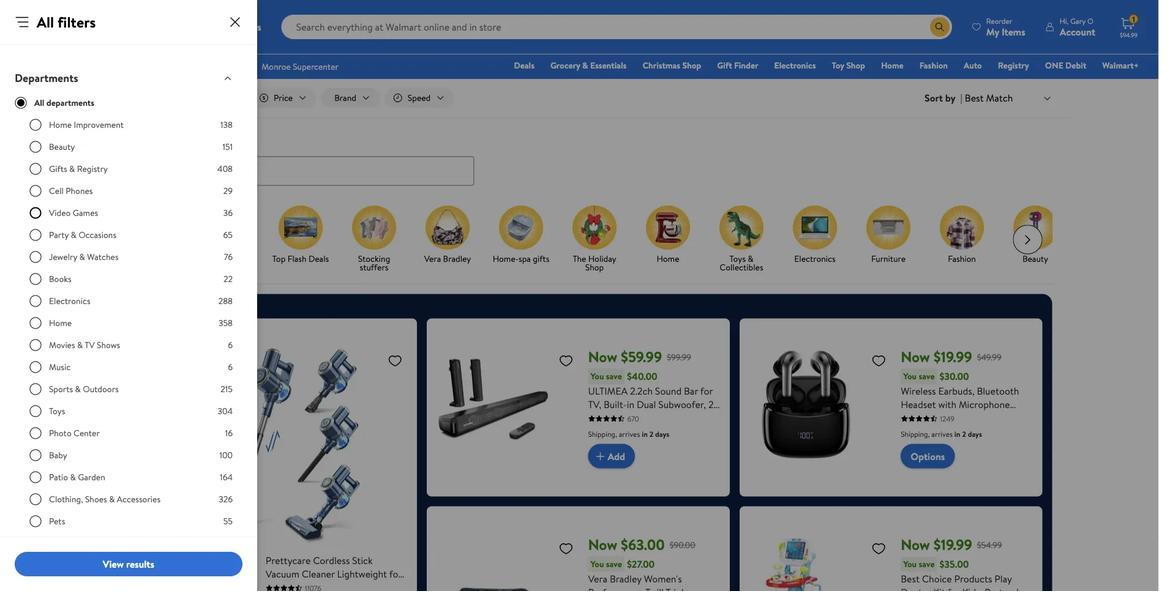 Task type: locate. For each thing, give the bounding box(es) containing it.
video
[[49, 207, 71, 219]]

1 6 from the top
[[228, 339, 233, 351]]

1 horizontal spatial ,
[[964, 411, 966, 425]]

days down ipx7
[[968, 429, 982, 440]]

shipping, for now $59.99
[[588, 429, 617, 440]]

with right xs at the right bottom
[[1002, 452, 1021, 465]]

1 horizontal spatial with
[[1002, 452, 1021, 465]]

registry up phones
[[77, 163, 108, 175]]

sports & outdoors
[[49, 383, 119, 395]]

shipping, arrives in 2 days down 1249
[[901, 429, 982, 440]]

bar
[[684, 384, 698, 398]]

& down toys & collectibles image
[[748, 253, 753, 265]]

0 horizontal spatial bluetooth
[[648, 411, 690, 425]]

bradley down the vera bradley image
[[443, 253, 471, 265]]

beauty inside all departments option group
[[49, 141, 75, 153]]

close panel image
[[228, 15, 243, 29]]

$19.99 up $30.00
[[934, 347, 972, 368]]

1 horizontal spatial shipping, arrives in 2 days
[[901, 429, 982, 440]]

jewelry & watches
[[49, 251, 119, 263]]

deals inside timer
[[494, 34, 529, 54]]

fashion up the sort
[[920, 59, 948, 71]]

1 vertical spatial electronics
[[794, 253, 836, 265]]

sports down music
[[49, 383, 73, 395]]

tv inside the you save $40.00 ultimea 2.2ch sound bar for tv, built-in dual subwoofer, 2 in 1 separable bluetooth 5.3 soundbar , bassmax adjustable tv surround sound bar, hdmi-arc/optical/aux home theater speakers, wall mount
[[588, 438, 600, 452]]

& right party at top left
[[71, 229, 76, 241]]

0 vertical spatial beauty
[[49, 141, 75, 153]]

1 vertical spatial tv
[[588, 438, 600, 452]]

$94.99
[[1120, 31, 1138, 39]]

2 : from the left
[[635, 32, 638, 45]]

670
[[627, 414, 639, 424]]

0 vertical spatial toys
[[729, 253, 746, 265]]

in left 'built-'
[[588, 411, 596, 425]]

flash
[[457, 34, 490, 54], [104, 132, 129, 147], [233, 253, 252, 265], [287, 253, 306, 265]]

1 inside the you save $40.00 ultimea 2.2ch sound bar for tv, built-in dual subwoofer, 2 in 1 separable bluetooth 5.3 soundbar , bassmax adjustable tv surround sound bar, hdmi-arc/optical/aux home theater speakers, wall mount
[[598, 411, 601, 425]]

arc/optical/aux
[[618, 452, 692, 465]]

now for now $19.99 $49.99
[[901, 347, 930, 368]]

all for all departments
[[34, 97, 44, 109]]

Flash Deals search field
[[90, 132, 1070, 186]]

beauty link
[[1004, 206, 1067, 266]]

& right "grocery"
[[582, 59, 588, 71]]

: right 10
[[635, 32, 638, 45]]

all
[[223, 253, 231, 265]]

1 vertical spatial bluetooth
[[648, 411, 690, 425]]

home down "add to cart" icon
[[588, 465, 614, 479]]

days for now $19.99
[[968, 429, 982, 440]]

toys inside all departments option group
[[49, 405, 65, 417]]

sound left the bar
[[655, 384, 682, 398]]

0 vertical spatial electronics link
[[769, 59, 822, 72]]

, inside you save $30.00 wireless earbuds, bluetooth headset with microphone touch control , ipx7 waterproof, high-fidelity stereo earphones for sports and work，compatible with iphone 13 pro max xs xr samsung android
[[964, 411, 966, 425]]

arrives down 1249
[[932, 429, 953, 440]]

all filters dialog
[[0, 0, 257, 592]]

1 horizontal spatial toys
[[729, 253, 746, 265]]

stocking stuffers image
[[352, 206, 396, 250]]

all for all filters
[[37, 12, 54, 32]]

0 horizontal spatial :
[[607, 32, 609, 45]]

accessories
[[117, 494, 161, 506]]

iphone
[[901, 465, 930, 479]]

& left "outdoors"
[[75, 383, 81, 395]]

bluetooth up ipx7
[[977, 384, 1019, 398]]

now for now $89.99
[[124, 553, 168, 583]]

$19.99 up $35.00
[[934, 535, 972, 556]]

home-spa gifts
[[493, 253, 549, 265]]

1 vertical spatial beauty
[[1022, 253, 1048, 265]]

1 vertical spatial registry
[[77, 163, 108, 175]]

days down 03
[[588, 50, 602, 60]]

all right all departments radio
[[34, 97, 44, 109]]

for inside the you save $40.00 ultimea 2.2ch sound bar for tv, built-in dual subwoofer, 2 in 1 separable bluetooth 5.3 soundbar , bassmax adjustable tv surround sound bar, hdmi-arc/optical/aux home theater speakers, wall mount
[[701, 384, 713, 398]]

results
[[126, 558, 154, 571]]

fashion image
[[940, 206, 984, 250]]

0 horizontal spatial shipping,
[[588, 429, 617, 440]]

microphone
[[959, 398, 1010, 411]]

2 horizontal spatial :
[[664, 32, 667, 45]]

you for best
[[903, 559, 917, 571]]

all departments option group
[[29, 119, 233, 592]]

76
[[224, 251, 233, 263]]

home up movies
[[49, 317, 72, 329]]

subwoofer,
[[659, 398, 706, 411]]

, left ipx7
[[964, 411, 966, 425]]

high-
[[955, 425, 979, 438]]

you inside you save $35.00 best choice products play doctor kit for kids, preten
[[903, 559, 917, 571]]

vera bradley link
[[416, 206, 479, 266]]

phones
[[66, 185, 93, 197]]

sort by |
[[925, 91, 963, 105]]

timer containing 03
[[100, 22, 1060, 69]]

,
[[964, 411, 966, 425], [631, 425, 633, 438]]

0 horizontal spatial shipping, arrives in 2 days
[[588, 429, 670, 440]]

now right view
[[124, 553, 168, 583]]

1 horizontal spatial bradley
[[610, 572, 642, 586]]

home image
[[646, 206, 690, 250]]

1 horizontal spatial shipping,
[[901, 429, 930, 440]]

vera bradley image
[[425, 206, 469, 250]]

electronics down books
[[49, 295, 90, 307]]

2 horizontal spatial days
[[968, 429, 982, 440]]

0 horizontal spatial ,
[[631, 425, 633, 438]]

1 horizontal spatial 2
[[709, 398, 714, 411]]

13
[[933, 465, 941, 479]]

gift
[[717, 59, 732, 71]]

0 vertical spatial registry
[[998, 59, 1029, 71]]

all left filters
[[37, 12, 54, 32]]

1 up "$94.99"
[[1133, 14, 1135, 24]]

03 : days
[[586, 28, 609, 60]]

shop inside shop all flash deals
[[202, 253, 221, 265]]

furniture
[[871, 253, 906, 265]]

now up ultimea
[[588, 347, 618, 368]]

electronics image
[[793, 206, 837, 250]]

debit
[[1066, 59, 1087, 71]]

: for 11
[[664, 32, 667, 45]]

movies & tv shows
[[49, 339, 120, 351]]

0 horizontal spatial sports
[[49, 383, 73, 395]]

save up choice
[[919, 559, 935, 571]]

baby
[[49, 450, 67, 461]]

1 vertical spatial 1
[[598, 411, 601, 425]]

vera inside you save $27.00 vera bradley women's performance twill tripl
[[588, 572, 608, 586]]

shop down the holiday shop "image"
[[585, 261, 604, 273]]

options link
[[901, 444, 955, 469]]

now up best
[[901, 535, 930, 556]]

2 horizontal spatial 2
[[962, 429, 966, 440]]

vera bradley
[[424, 253, 471, 265]]

0 horizontal spatial home link
[[636, 206, 700, 266]]

add to favorites list, wireless earbuds, bluetooth headset with microphone touch control , ipx7 waterproof, high-fidelity stereo earphones for sports and work，compatible with iphone 13 pro max xs xr samsung android image
[[872, 353, 886, 368]]

1 left 'built-'
[[598, 411, 601, 425]]

save inside you save $35.00 best choice products play doctor kit for kids, preten
[[919, 559, 935, 571]]

shop all flash deals
[[202, 253, 252, 273]]

0 vertical spatial fashion link
[[914, 59, 954, 72]]

1 vertical spatial $19.99
[[934, 535, 972, 556]]

departments
[[15, 70, 78, 86]]

1 : from the left
[[607, 32, 609, 45]]

1 vertical spatial sports
[[993, 438, 1021, 452]]

save inside you save $30.00 wireless earbuds, bluetooth headset with microphone touch control , ipx7 waterproof, high-fidelity stereo earphones for sports and work，compatible with iphone 13 pro max xs xr samsung android
[[919, 371, 935, 383]]

2 vertical spatial electronics
[[49, 295, 90, 307]]

Search in Flash Deals search field
[[104, 157, 474, 186]]

electronics left "toy"
[[775, 59, 816, 71]]

Search search field
[[282, 15, 952, 39]]

registry inside registry link
[[998, 59, 1029, 71]]

add to favorites list, prettycare cordless stick vacuum cleaner lightweight for carpet floor pet hair w200 image
[[388, 353, 402, 368]]

filters
[[58, 12, 96, 32]]

surround
[[602, 438, 641, 452]]

& right jewelry
[[79, 251, 85, 263]]

sound left bar,
[[644, 438, 670, 452]]

sports inside you save $30.00 wireless earbuds, bluetooth headset with microphone touch control , ipx7 waterproof, high-fidelity stereo earphones for sports and work，compatible with iphone 13 pro max xs xr samsung android
[[993, 438, 1021, 452]]

party
[[49, 229, 69, 241]]

christmas shop
[[643, 59, 701, 71]]

save inside the you save $40.00 ultimea 2.2ch sound bar for tv, built-in dual subwoofer, 2 in 1 separable bluetooth 5.3 soundbar , bassmax adjustable tv surround sound bar, hdmi-arc/optical/aux home theater speakers, wall mount
[[606, 371, 622, 383]]

24
[[671, 28, 688, 49]]

finder
[[734, 59, 759, 71]]

headset
[[901, 398, 936, 411]]

timer
[[100, 22, 1060, 69]]

sports up xr
[[993, 438, 1021, 452]]

for right w200
[[389, 568, 402, 581]]

shoes
[[85, 494, 107, 506]]

2 inside the you save $40.00 ultimea 2.2ch sound bar for tv, built-in dual subwoofer, 2 in 1 separable bluetooth 5.3 soundbar , bassmax adjustable tv surround sound bar, hdmi-arc/optical/aux home theater speakers, wall mount
[[709, 398, 714, 411]]

you up performance
[[591, 559, 604, 571]]

you inside you save $30.00 wireless earbuds, bluetooth headset with microphone touch control , ipx7 waterproof, high-fidelity stereo earphones for sports and work，compatible with iphone 13 pro max xs xr samsung android
[[903, 371, 917, 383]]

0 vertical spatial sports
[[49, 383, 73, 395]]

0 vertical spatial tv
[[85, 339, 95, 351]]

home link for the holiday shop link
[[636, 206, 700, 266]]

toys & collectibles image
[[719, 206, 763, 250]]

by
[[946, 91, 956, 105]]

1 vertical spatial fashion
[[948, 253, 976, 265]]

one debit
[[1045, 59, 1087, 71]]

1 vertical spatial bradley
[[610, 572, 642, 586]]

03
[[586, 28, 602, 49]]

pets
[[49, 516, 65, 528]]

flash deals image
[[205, 206, 249, 250]]

auto link
[[959, 59, 988, 72]]

beauty down 'beauty' image
[[1022, 253, 1048, 265]]

0 vertical spatial bluetooth
[[977, 384, 1019, 398]]

1 vertical spatial all
[[34, 97, 44, 109]]

electronics link
[[769, 59, 822, 72], [783, 206, 847, 266]]

save up performance
[[606, 559, 622, 571]]

now right the add to favorites list, vera bradley women's performance twill triple compartment crossbody bag immersed blooms icon
[[588, 535, 618, 556]]

& inside toys & collectibles
[[748, 253, 753, 265]]

1 shipping, arrives in 2 days from the left
[[588, 429, 670, 440]]

0 horizontal spatial beauty
[[49, 141, 75, 153]]

1 horizontal spatial sports
[[993, 438, 1021, 452]]

0 vertical spatial $19.99
[[934, 347, 972, 368]]

save for ultimea
[[606, 371, 622, 383]]

1 horizontal spatial registry
[[998, 59, 1029, 71]]

gift finder link
[[712, 59, 764, 72]]

electronics down electronics "image"
[[794, 253, 836, 265]]

1 vertical spatial home link
[[636, 206, 700, 266]]

0 horizontal spatial toys
[[49, 405, 65, 417]]

1 horizontal spatial tv
[[588, 438, 600, 452]]

6
[[228, 339, 233, 351], [228, 361, 233, 373]]

& right patio
[[70, 472, 76, 484]]

0 vertical spatial all
[[37, 12, 54, 32]]

1 horizontal spatial :
[[635, 32, 638, 45]]

tv left shows on the left bottom
[[85, 339, 95, 351]]

bluetooth up bar,
[[648, 411, 690, 425]]

flash deals
[[104, 132, 158, 147]]

home right toy shop
[[881, 59, 904, 71]]

6 for music
[[228, 361, 233, 373]]

fidelity
[[979, 425, 1010, 438]]

for inside you save $35.00 best choice products play doctor kit for kids, preten
[[948, 586, 960, 592]]

earphones
[[932, 438, 976, 452]]

6 for movies & tv shows
[[228, 339, 233, 351]]

shipping, arrives in 2 days
[[588, 429, 670, 440], [901, 429, 982, 440]]

1 $19.99 from the top
[[934, 347, 972, 368]]

$99.99
[[667, 351, 691, 363]]

1 horizontal spatial vera
[[588, 572, 608, 586]]

2 $19.99 from the top
[[934, 535, 972, 556]]

0 vertical spatial with
[[939, 398, 957, 411]]

built-
[[604, 398, 627, 411]]

: right 11
[[664, 32, 667, 45]]

toys & collectibles link
[[710, 206, 773, 274]]

you up best
[[903, 559, 917, 571]]

bradley down $27.00
[[610, 572, 642, 586]]

top flash deals image
[[278, 206, 322, 250]]

arrives for $19.99
[[932, 429, 953, 440]]

days left bar,
[[655, 429, 670, 440]]

0 horizontal spatial 2
[[650, 429, 654, 440]]

& for jewelry
[[79, 251, 85, 263]]

for right the bar
[[701, 384, 713, 398]]

1 horizontal spatial home link
[[876, 59, 909, 72]]

bar,
[[672, 438, 689, 452]]

None radio
[[29, 163, 42, 175], [29, 295, 42, 307], [29, 383, 42, 396], [29, 450, 42, 462], [29, 494, 42, 506], [29, 516, 42, 528], [29, 163, 42, 175], [29, 295, 42, 307], [29, 383, 42, 396], [29, 450, 42, 462], [29, 494, 42, 506], [29, 516, 42, 528]]

save inside you save $27.00 vera bradley women's performance twill tripl
[[606, 559, 622, 571]]

flash deals end in 3 days 10 hours 11 minutes 24 seconds element
[[457, 34, 571, 54]]

now $19.99 $54.99
[[901, 535, 1002, 556]]

151
[[223, 141, 233, 153]]

save up ultimea
[[606, 371, 622, 383]]

grocery & essentials link
[[545, 59, 632, 72]]

options
[[911, 450, 945, 463]]

toy
[[832, 59, 844, 71]]

earbuds,
[[939, 384, 975, 398]]

stick
[[352, 554, 373, 568]]

1 arrives from the left
[[619, 429, 640, 440]]

for inside prettycare cordless stick vacuum cleaner lightweight for carpet floor pet hair w200
[[389, 568, 402, 581]]

2 6 from the top
[[228, 361, 233, 373]]

& right movies
[[77, 339, 83, 351]]

1 shipping, from the left
[[588, 429, 617, 440]]

sports inside all departments option group
[[49, 383, 73, 395]]

one debit link
[[1040, 59, 1092, 72]]

toys up photo
[[49, 405, 65, 417]]

& for toys
[[748, 253, 753, 265]]

save up wireless
[[919, 371, 935, 383]]

registry right auto
[[998, 59, 1029, 71]]

: inside 03 : days
[[607, 32, 609, 45]]

0 horizontal spatial days
[[588, 50, 602, 60]]

now up wireless
[[901, 347, 930, 368]]

beauty up gifts
[[49, 141, 75, 153]]

for up xs at the right bottom
[[978, 438, 991, 452]]

: right 03
[[607, 32, 609, 45]]

home link for toy shop link
[[876, 59, 909, 72]]

arrives down 670
[[619, 429, 640, 440]]

shipping, down touch
[[901, 429, 930, 440]]

1 vertical spatial fashion link
[[930, 206, 994, 266]]

shop right "toy"
[[847, 59, 865, 71]]

2 shipping, from the left
[[901, 429, 930, 440]]

with up 1249
[[939, 398, 957, 411]]

0 vertical spatial bradley
[[443, 253, 471, 265]]

deals link
[[509, 59, 540, 72]]

you up ultimea
[[591, 371, 604, 383]]

now $63.00 $90.00
[[588, 535, 696, 556]]

1 vertical spatial toys
[[49, 405, 65, 417]]

0 horizontal spatial 1
[[598, 411, 601, 425]]

1 vertical spatial 6
[[228, 361, 233, 373]]

shipping, arrives in 2 days down 670
[[588, 429, 670, 440]]

toys down toys & collectibles image
[[729, 253, 746, 265]]

in up 670
[[627, 398, 635, 411]]

0 vertical spatial home link
[[876, 59, 909, 72]]

toys inside toys & collectibles
[[729, 253, 746, 265]]

the holiday shop image
[[572, 206, 616, 250]]

stereo
[[901, 438, 929, 452]]

tv left add
[[588, 438, 600, 452]]

0 horizontal spatial bradley
[[443, 253, 471, 265]]

walmart image
[[20, 17, 99, 37]]

, inside the you save $40.00 ultimea 2.2ch sound bar for tv, built-in dual subwoofer, 2 in 1 separable bluetooth 5.3 soundbar , bassmax adjustable tv surround sound bar, hdmi-arc/optical/aux home theater speakers, wall mount
[[631, 425, 633, 438]]

you inside you save $27.00 vera bradley women's performance twill tripl
[[591, 559, 604, 571]]

6 down the 358
[[228, 339, 233, 351]]

shipping, up "add to cart" icon
[[588, 429, 617, 440]]

6 up 215
[[228, 361, 233, 373]]

1 vertical spatial vera
[[588, 572, 608, 586]]

you for ultimea
[[591, 371, 604, 383]]

android
[[941, 479, 975, 492]]

save for wireless
[[919, 371, 935, 383]]

0 vertical spatial 6
[[228, 339, 233, 351]]

408
[[217, 163, 233, 175]]

gifts
[[533, 253, 549, 265]]

you up wireless
[[903, 371, 917, 383]]

0 horizontal spatial registry
[[77, 163, 108, 175]]

0 vertical spatial vera
[[424, 253, 441, 265]]

2 for now $19.99
[[962, 429, 966, 440]]

add to favorites list, vera bradley women's performance twill triple compartment crossbody bag immersed blooms image
[[559, 541, 574, 556]]

now $19.99 $49.99
[[901, 347, 1002, 368]]

None radio
[[29, 119, 42, 131], [29, 141, 42, 153], [29, 185, 42, 197], [29, 207, 42, 219], [29, 229, 42, 241], [29, 251, 42, 263], [29, 273, 42, 285], [29, 317, 42, 330], [29, 339, 42, 352], [29, 361, 42, 374], [29, 405, 42, 418], [29, 428, 42, 440], [29, 472, 42, 484], [29, 119, 42, 131], [29, 141, 42, 153], [29, 185, 42, 197], [29, 207, 42, 219], [29, 229, 42, 241], [29, 251, 42, 263], [29, 273, 42, 285], [29, 317, 42, 330], [29, 339, 42, 352], [29, 361, 42, 374], [29, 405, 42, 418], [29, 428, 42, 440], [29, 472, 42, 484]]

doctor
[[901, 586, 931, 592]]

electronics
[[775, 59, 816, 71], [794, 253, 836, 265], [49, 295, 90, 307]]

1 horizontal spatial arrives
[[932, 429, 953, 440]]

shop left all
[[202, 253, 221, 265]]

in down 1249
[[955, 429, 961, 440]]

save for best
[[919, 559, 935, 571]]

2 shipping, arrives in 2 days from the left
[[901, 429, 982, 440]]

0 horizontal spatial tv
[[85, 339, 95, 351]]

video games
[[49, 207, 98, 219]]

2 arrives from the left
[[932, 429, 953, 440]]

now for now $59.99 $99.99
[[588, 347, 618, 368]]

xr
[[994, 465, 1006, 479]]

1 horizontal spatial bluetooth
[[977, 384, 1019, 398]]

in right the end
[[560, 34, 571, 54]]

theater
[[616, 465, 649, 479]]

0 horizontal spatial arrives
[[619, 429, 640, 440]]

3 : from the left
[[664, 32, 667, 45]]

for inside you save $30.00 wireless earbuds, bluetooth headset with microphone touch control , ipx7 waterproof, high-fidelity stereo earphones for sports and work，compatible with iphone 13 pro max xs xr samsung android
[[978, 438, 991, 452]]

shipping, arrives in 2 days for $19.99
[[901, 429, 982, 440]]

sec
[[674, 50, 685, 60]]

: for 10
[[635, 32, 638, 45]]

, down 670
[[631, 425, 633, 438]]

pro
[[943, 465, 958, 479]]

& right gifts
[[69, 163, 75, 175]]

shop inside the holiday shop
[[585, 261, 604, 273]]

you inside the you save $40.00 ultimea 2.2ch sound bar for tv, built-in dual subwoofer, 2 in 1 separable bluetooth 5.3 soundbar , bassmax adjustable tv surround sound bar, hdmi-arc/optical/aux home theater speakers, wall mount
[[591, 371, 604, 383]]

1 horizontal spatial 1
[[1133, 14, 1135, 24]]

for right kit
[[948, 586, 960, 592]]

fashion down "fashion" image
[[948, 253, 976, 265]]

1 horizontal spatial days
[[655, 429, 670, 440]]



Task type: vqa. For each thing, say whether or not it's contained in the screenshot.


Task type: describe. For each thing, give the bounding box(es) containing it.
add
[[608, 450, 625, 463]]

outdoors
[[83, 383, 119, 395]]

registry inside all departments option group
[[77, 163, 108, 175]]

cell
[[49, 185, 64, 197]]

$19.99 for now $19.99 $54.99
[[934, 535, 972, 556]]

home improvement
[[49, 119, 124, 131]]

288
[[218, 295, 233, 307]]

separable
[[604, 411, 645, 425]]

in right surround
[[642, 429, 648, 440]]

now $89.99
[[124, 553, 236, 583]]

bradley inside you save $27.00 vera bradley women's performance twill tripl
[[610, 572, 642, 586]]

in inside timer
[[560, 34, 571, 54]]

the holiday shop
[[573, 253, 616, 273]]

furniture image
[[866, 206, 910, 250]]

top flash deals link
[[269, 206, 332, 266]]

gift finder
[[717, 59, 759, 71]]

1 vertical spatial sound
[[644, 438, 670, 452]]

one
[[1045, 59, 1064, 71]]

0 vertical spatial fashion
[[920, 59, 948, 71]]

add button
[[588, 444, 635, 469]]

5.3
[[692, 411, 705, 425]]

0 vertical spatial sound
[[655, 384, 682, 398]]

flash inside shop all flash deals
[[233, 253, 252, 265]]

cleaner
[[302, 568, 335, 581]]

1 vertical spatial with
[[1002, 452, 1021, 465]]

|
[[961, 91, 963, 105]]

top
[[272, 253, 285, 265]]

1 vertical spatial electronics link
[[783, 206, 847, 266]]

home down all departments
[[49, 119, 72, 131]]

$54.99
[[977, 539, 1002, 551]]

2.2ch
[[630, 384, 653, 398]]

deals inside shop all flash deals
[[217, 261, 237, 273]]

home inside the you save $40.00 ultimea 2.2ch sound bar for tv, built-in dual subwoofer, 2 in 1 separable bluetooth 5.3 soundbar , bassmax adjustable tv surround sound bar, hdmi-arc/optical/aux home theater speakers, wall mount
[[588, 465, 614, 479]]

home-
[[493, 253, 518, 265]]

days inside 03 : days
[[588, 50, 602, 60]]

$35.00
[[940, 558, 969, 571]]

christmas
[[643, 59, 681, 71]]

spa
[[518, 253, 531, 265]]

& for gifts
[[69, 163, 75, 175]]

shop down 24
[[683, 59, 701, 71]]

sort
[[925, 91, 943, 105]]

and
[[901, 452, 916, 465]]

add to favorites list, ultimea 2.2ch sound bar for tv, built-in dual subwoofer, 2 in 1 separable bluetooth 5.3 soundbar , bassmax adjustable tv surround sound bar, hdmi-arc/optical/aux home theater speakers, wall mount image
[[559, 353, 574, 368]]

sort and filter section element
[[90, 78, 1070, 118]]

walmart+ link
[[1097, 59, 1145, 72]]

watches
[[87, 251, 119, 263]]

1 horizontal spatial beauty
[[1022, 253, 1048, 265]]

Walmart Site-Wide search field
[[282, 15, 952, 39]]

cordless
[[313, 554, 350, 568]]

bluetooth inside you save $30.00 wireless earbuds, bluetooth headset with microphone touch control , ipx7 waterproof, high-fidelity stereo earphones for sports and work，compatible with iphone 13 pro max xs xr samsung android
[[977, 384, 1019, 398]]

w200
[[359, 581, 385, 592]]

patio & garden
[[49, 472, 105, 484]]

& for movies
[[77, 339, 83, 351]]

& right shoes
[[109, 494, 115, 506]]

shipping, arrives in 2 days for $59.99
[[588, 429, 670, 440]]

departments button
[[5, 59, 243, 97]]

36
[[223, 207, 233, 219]]

now for now $19.99 $54.99
[[901, 535, 930, 556]]

days for now $59.99
[[655, 429, 670, 440]]

performance
[[588, 586, 644, 592]]

grocery & essentials
[[551, 59, 627, 71]]

gifts & registry
[[49, 163, 108, 175]]

you for vera
[[591, 559, 604, 571]]

vacuum
[[266, 568, 300, 581]]

bluetooth inside the you save $40.00 ultimea 2.2ch sound bar for tv, built-in dual subwoofer, 2 in 1 separable bluetooth 5.3 soundbar , bassmax adjustable tv surround sound bar, hdmi-arc/optical/aux home theater speakers, wall mount
[[648, 411, 690, 425]]

55
[[223, 516, 233, 528]]

& for party
[[71, 229, 76, 241]]

shipping, for now $19.99
[[901, 429, 930, 440]]

deals inside "search box"
[[132, 132, 158, 147]]

home down home image
[[657, 253, 679, 265]]

flash inside "search box"
[[104, 132, 129, 147]]

you save $27.00 vera bradley women's performance twill tripl
[[588, 558, 714, 592]]

& for patio
[[70, 472, 76, 484]]

waterproof,
[[901, 425, 952, 438]]

0 vertical spatial electronics
[[775, 59, 816, 71]]

flash deals end in
[[457, 34, 571, 54]]

stocking stuffers link
[[342, 206, 406, 274]]

0 horizontal spatial with
[[939, 398, 957, 411]]

control
[[928, 411, 961, 425]]

mount
[[588, 479, 616, 492]]

$27.00
[[627, 558, 655, 571]]

speakers,
[[651, 465, 691, 479]]

0 horizontal spatial vera
[[424, 253, 441, 265]]

dual
[[637, 398, 656, 411]]

138
[[221, 119, 233, 131]]

save for vera
[[606, 559, 622, 571]]

carpet
[[266, 581, 295, 592]]

beauty image
[[1013, 206, 1057, 250]]

toys for toys & collectibles
[[729, 253, 746, 265]]

arrives for $59.99
[[619, 429, 640, 440]]

add to favorites list, best choice products play doctor kit for kids, pretend medical station set with carrying case, mobile cart - blue image
[[872, 541, 886, 556]]

now $89.99 group
[[124, 329, 407, 592]]

29
[[223, 185, 233, 197]]

now for now $63.00 $90.00
[[588, 535, 618, 556]]

add to cart image
[[593, 449, 608, 464]]

electronics inside all departments option group
[[49, 295, 90, 307]]

toys for toys
[[49, 405, 65, 417]]

pet
[[322, 581, 337, 592]]

toy shop
[[832, 59, 865, 71]]

women's
[[644, 572, 682, 586]]

wireless
[[901, 384, 936, 398]]

departments
[[46, 97, 94, 109]]

$30.00
[[940, 370, 969, 383]]

lightweight
[[337, 568, 387, 581]]

music
[[49, 361, 71, 373]]

floor
[[298, 581, 320, 592]]

cell phones
[[49, 185, 93, 197]]

essentials
[[590, 59, 627, 71]]

min
[[646, 50, 658, 60]]

furniture link
[[857, 206, 920, 266]]

you save $35.00 best choice products play doctor kit for kids, preten
[[901, 558, 1022, 592]]

center
[[74, 428, 100, 439]]

photo center
[[49, 428, 100, 439]]

clothing,
[[49, 494, 83, 506]]

16
[[225, 428, 233, 439]]

next slide for chipmodulewithimages list image
[[1013, 225, 1043, 255]]

$19.99 for now $19.99 $49.99
[[934, 347, 972, 368]]

photo
[[49, 428, 72, 439]]

$90.00
[[670, 539, 696, 551]]

$89.99
[[173, 553, 236, 583]]

you for wireless
[[903, 371, 917, 383]]

max
[[961, 465, 978, 479]]

& for sports
[[75, 383, 81, 395]]

all filters
[[37, 12, 96, 32]]

ipx7
[[968, 411, 987, 425]]

play
[[995, 572, 1012, 586]]

all departments
[[34, 97, 94, 109]]

hair
[[339, 581, 357, 592]]

stocking stuffers
[[358, 253, 390, 273]]

work，compatible
[[919, 452, 1000, 465]]

2 for now $59.99
[[650, 429, 654, 440]]

now $63.00 group
[[437, 517, 720, 592]]

gifts
[[49, 163, 67, 175]]

0 vertical spatial 1
[[1133, 14, 1135, 24]]

& for grocery
[[582, 59, 588, 71]]

tv inside all departments option group
[[85, 339, 95, 351]]

home-spa gifts link
[[489, 206, 553, 266]]

home-spa gifts image
[[499, 206, 543, 250]]

All departments radio
[[15, 97, 27, 109]]

wall
[[693, 465, 711, 479]]



